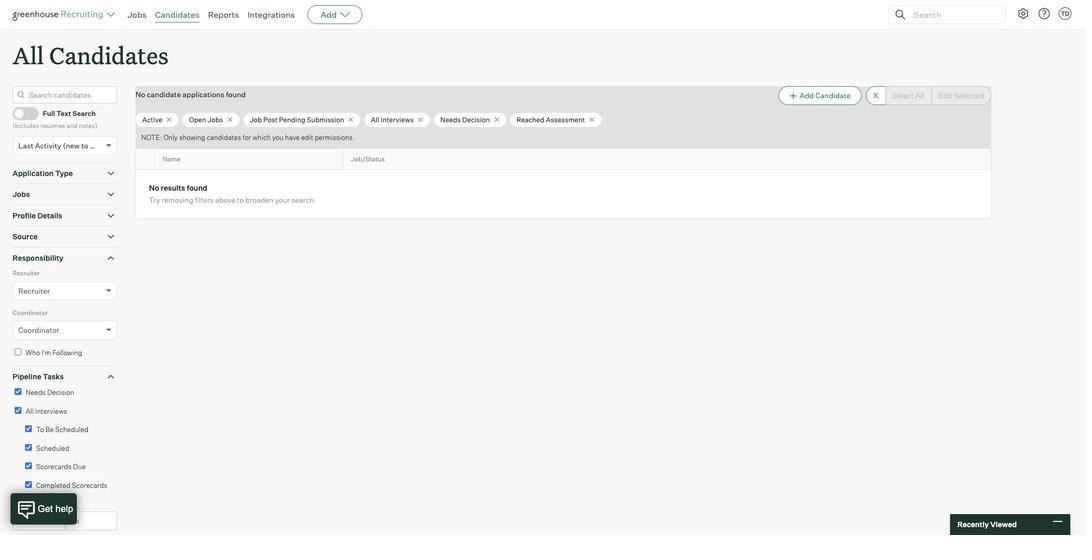 Task type: describe. For each thing, give the bounding box(es) containing it.
0 vertical spatial coordinator
[[13, 309, 48, 317]]

full
[[43, 109, 55, 118]]

text
[[56, 109, 71, 118]]

candidate
[[815, 91, 851, 100]]

no for no candidate applications found
[[135, 90, 145, 99]]

Search candidates field
[[13, 86, 117, 104]]

filters
[[195, 196, 214, 205]]

to inside the no results found try removing filters above to broaden your search.
[[237, 196, 244, 205]]

following
[[52, 349, 82, 357]]

old)
[[90, 141, 103, 150]]

from
[[19, 516, 37, 525]]

due
[[73, 463, 86, 471]]

interview
[[13, 499, 40, 507]]

to be scheduled
[[36, 426, 88, 434]]

your
[[275, 196, 290, 205]]

reports
[[208, 9, 239, 20]]

1 horizontal spatial jobs
[[128, 9, 147, 20]]

responsibility
[[13, 253, 63, 262]]

1 vertical spatial all
[[371, 115, 379, 124]]

search.
[[291, 196, 316, 205]]

removing
[[162, 196, 193, 205]]

0 horizontal spatial needs
[[26, 389, 46, 397]]

recently
[[957, 520, 989, 529]]

(new
[[63, 141, 80, 150]]

reached
[[516, 115, 544, 124]]

checkmark image
[[17, 109, 25, 117]]

candidates
[[207, 134, 241, 142]]

name
[[163, 155, 181, 163]]

have
[[285, 134, 300, 142]]

last activity (new to old)
[[18, 141, 103, 150]]

0 horizontal spatial to
[[81, 141, 88, 150]]

to for to
[[71, 516, 79, 525]]

job post pending submission
[[250, 115, 344, 124]]

applications
[[183, 90, 224, 99]]

tasks
[[43, 372, 64, 381]]

application type
[[13, 169, 73, 178]]

add candidate link
[[779, 86, 862, 105]]

pipeline tasks
[[13, 372, 64, 381]]

profile details
[[13, 211, 62, 220]]

source
[[13, 232, 38, 241]]

try
[[149, 196, 160, 205]]

integrations
[[248, 9, 295, 20]]

job/status
[[351, 155, 385, 163]]

showing
[[179, 134, 205, 142]]

add button
[[308, 5, 362, 24]]

last activity (new to old) option
[[18, 141, 103, 150]]

to for to be scheduled
[[36, 426, 44, 434]]

1 vertical spatial recruiter
[[18, 286, 50, 295]]

Search text field
[[911, 7, 996, 22]]

1 vertical spatial scorecards
[[72, 481, 107, 490]]

0 vertical spatial recruiter
[[13, 269, 40, 277]]

td button
[[1059, 7, 1071, 20]]

Scorecards Due checkbox
[[25, 463, 32, 470]]

application
[[13, 169, 54, 178]]

td button
[[1057, 5, 1073, 22]]

(includes
[[13, 122, 39, 130]]

To Be Scheduled checkbox
[[25, 426, 32, 433]]

1 vertical spatial coordinator
[[18, 326, 59, 335]]

2 vertical spatial all
[[26, 407, 34, 416]]

jobs link
[[128, 9, 147, 20]]

pending
[[279, 115, 305, 124]]

notes)
[[79, 122, 97, 130]]

x
[[873, 91, 878, 100]]

recruiter element
[[13, 268, 117, 308]]

td
[[1061, 10, 1069, 17]]

be
[[46, 426, 54, 434]]

1 vertical spatial needs decision
[[26, 389, 74, 397]]

1 vertical spatial candidates
[[49, 40, 169, 71]]

no candidate applications found
[[135, 90, 246, 99]]

Needs Decision checkbox
[[15, 389, 21, 395]]

who
[[26, 349, 40, 357]]

activity
[[35, 141, 61, 150]]

broaden
[[245, 196, 273, 205]]

results
[[161, 184, 185, 193]]



Task type: vqa. For each thing, say whether or not it's contained in the screenshot.
dropbox
no



Task type: locate. For each thing, give the bounding box(es) containing it.
0 horizontal spatial interviews
[[35, 407, 67, 416]]

configure image
[[1017, 7, 1030, 20]]

open
[[189, 115, 206, 124]]

1 vertical spatial to
[[237, 196, 244, 205]]

completed scorecards
[[36, 481, 107, 490]]

all interviews up be
[[26, 407, 67, 416]]

interviews up be
[[35, 407, 67, 416]]

0 vertical spatial jobs
[[128, 9, 147, 20]]

Completed Scorecards checkbox
[[25, 481, 32, 488]]

all candidates
[[13, 40, 169, 71]]

full text search (includes resumes and notes)
[[13, 109, 97, 130]]

which
[[253, 134, 271, 142]]

no
[[135, 90, 145, 99], [149, 184, 159, 193]]

0 horizontal spatial jobs
[[13, 190, 30, 199]]

all
[[13, 40, 44, 71], [371, 115, 379, 124], [26, 407, 34, 416]]

1 horizontal spatial to
[[237, 196, 244, 205]]

1 vertical spatial all interviews
[[26, 407, 67, 416]]

who i'm following
[[26, 349, 82, 357]]

scheduled right be
[[55, 426, 88, 434]]

to down completed scorecards
[[71, 516, 79, 525]]

1 vertical spatial found
[[187, 184, 207, 193]]

i'm
[[41, 349, 51, 357]]

note:
[[141, 134, 162, 142]]

found inside the no results found try removing filters above to broaden your search.
[[187, 184, 207, 193]]

only
[[163, 134, 178, 142]]

0 vertical spatial all interviews
[[371, 115, 414, 124]]

0 vertical spatial found
[[226, 90, 246, 99]]

Who I'm Following checkbox
[[15, 349, 21, 356]]

no inside the no results found try removing filters above to broaden your search.
[[149, 184, 159, 193]]

no left candidate
[[135, 90, 145, 99]]

1 vertical spatial decision
[[47, 389, 74, 397]]

1 vertical spatial add
[[800, 91, 814, 100]]

candidates down jobs link on the left
[[49, 40, 169, 71]]

reached assessment
[[516, 115, 585, 124]]

greenhouse recruiting image
[[13, 8, 107, 21]]

candidates
[[155, 9, 200, 20], [49, 40, 169, 71]]

1 horizontal spatial interviews
[[381, 115, 414, 124]]

to right above on the left top of the page
[[237, 196, 244, 205]]

1 horizontal spatial all interviews
[[371, 115, 414, 124]]

add candidate
[[800, 91, 851, 100]]

coordinator element
[[13, 308, 117, 347]]

all down the greenhouse recruiting image
[[13, 40, 44, 71]]

all right "all interviews" option
[[26, 407, 34, 416]]

no for no results found try removing filters above to broaden your search.
[[149, 184, 159, 193]]

0 vertical spatial decision
[[462, 115, 490, 124]]

to
[[81, 141, 88, 150], [237, 196, 244, 205]]

add
[[321, 9, 337, 20], [800, 91, 814, 100]]

0 vertical spatial to
[[81, 141, 88, 150]]

All Interviews checkbox
[[15, 407, 21, 414]]

0 vertical spatial needs
[[440, 115, 461, 124]]

2 vertical spatial jobs
[[13, 190, 30, 199]]

0 horizontal spatial add
[[321, 9, 337, 20]]

viewed
[[990, 520, 1017, 529]]

add for add candidate
[[800, 91, 814, 100]]

reports link
[[208, 9, 239, 20]]

Scheduled checkbox
[[25, 444, 32, 451]]

search
[[72, 109, 96, 118]]

scorecards due
[[36, 463, 86, 471]]

0 horizontal spatial decision
[[47, 389, 74, 397]]

1 vertical spatial scheduled
[[36, 444, 69, 453]]

note: only showing candidates for which you have edit permissions.
[[141, 134, 355, 142]]

jobs left candidates link
[[128, 9, 147, 20]]

date
[[41, 499, 55, 507]]

0 horizontal spatial found
[[187, 184, 207, 193]]

1 vertical spatial jobs
[[208, 115, 223, 124]]

job
[[250, 115, 262, 124]]

scorecards down due
[[72, 481, 107, 490]]

type
[[55, 169, 73, 178]]

1 vertical spatial no
[[149, 184, 159, 193]]

all interviews up job/status
[[371, 115, 414, 124]]

you
[[272, 134, 284, 142]]

candidates link
[[155, 9, 200, 20]]

to left old)
[[81, 141, 88, 150]]

x link
[[866, 86, 885, 105]]

found
[[226, 90, 246, 99], [187, 184, 207, 193]]

coordinator
[[13, 309, 48, 317], [18, 326, 59, 335]]

last
[[18, 141, 33, 150]]

open jobs
[[189, 115, 223, 124]]

0 vertical spatial scheduled
[[55, 426, 88, 434]]

0 vertical spatial add
[[321, 9, 337, 20]]

1 horizontal spatial needs decision
[[440, 115, 490, 124]]

details
[[37, 211, 62, 220]]

0 vertical spatial needs decision
[[440, 115, 490, 124]]

recently viewed
[[957, 520, 1017, 529]]

0 horizontal spatial no
[[135, 90, 145, 99]]

edit
[[301, 134, 313, 142]]

jobs right open
[[208, 115, 223, 124]]

0 horizontal spatial all interviews
[[26, 407, 67, 416]]

scheduled
[[55, 426, 88, 434], [36, 444, 69, 453]]

integrations link
[[248, 9, 295, 20]]

1 vertical spatial interviews
[[35, 407, 67, 416]]

to left be
[[36, 426, 44, 434]]

completed
[[36, 481, 70, 490]]

1 horizontal spatial scorecards
[[72, 481, 107, 490]]

above
[[215, 196, 235, 205]]

1 horizontal spatial no
[[149, 184, 159, 193]]

candidates right jobs link on the left
[[155, 9, 200, 20]]

1 horizontal spatial to
[[71, 516, 79, 525]]

0 vertical spatial scorecards
[[36, 463, 72, 471]]

profile
[[13, 211, 36, 220]]

jobs
[[128, 9, 147, 20], [208, 115, 223, 124], [13, 190, 30, 199]]

0 vertical spatial no
[[135, 90, 145, 99]]

0 vertical spatial interviews
[[381, 115, 414, 124]]

0 horizontal spatial scorecards
[[36, 463, 72, 471]]

scheduled down be
[[36, 444, 69, 453]]

candidate
[[147, 90, 181, 99]]

1 horizontal spatial add
[[800, 91, 814, 100]]

submission
[[307, 115, 344, 124]]

recruiter
[[13, 269, 40, 277], [18, 286, 50, 295]]

0 vertical spatial all
[[13, 40, 44, 71]]

found right applications
[[226, 90, 246, 99]]

1 horizontal spatial found
[[226, 90, 246, 99]]

interviews up job/status
[[381, 115, 414, 124]]

2 horizontal spatial jobs
[[208, 115, 223, 124]]

no results found try removing filters above to broaden your search.
[[149, 184, 316, 205]]

0 horizontal spatial needs decision
[[26, 389, 74, 397]]

add inside popup button
[[321, 9, 337, 20]]

needs decision
[[440, 115, 490, 124], [26, 389, 74, 397]]

found up "filters"
[[187, 184, 207, 193]]

to
[[36, 426, 44, 434], [71, 516, 79, 525]]

and
[[67, 122, 77, 130]]

1 horizontal spatial needs
[[440, 115, 461, 124]]

0 horizontal spatial to
[[36, 426, 44, 434]]

for
[[243, 134, 251, 142]]

pipeline
[[13, 372, 41, 381]]

scorecards up completed
[[36, 463, 72, 471]]

interviews
[[381, 115, 414, 124], [35, 407, 67, 416]]

interview date
[[13, 499, 55, 507]]

resumes
[[40, 122, 65, 130]]

assessment
[[546, 115, 585, 124]]

0 vertical spatial to
[[36, 426, 44, 434]]

1 vertical spatial needs
[[26, 389, 46, 397]]

post
[[263, 115, 278, 124]]

active
[[142, 115, 162, 124]]

no up "try"
[[149, 184, 159, 193]]

0 vertical spatial candidates
[[155, 9, 200, 20]]

decision
[[462, 115, 490, 124], [47, 389, 74, 397]]

all up job/status
[[371, 115, 379, 124]]

permissions.
[[315, 134, 355, 142]]

add for add
[[321, 9, 337, 20]]

1 vertical spatial to
[[71, 516, 79, 525]]

jobs up profile
[[13, 190, 30, 199]]

1 horizontal spatial decision
[[462, 115, 490, 124]]



